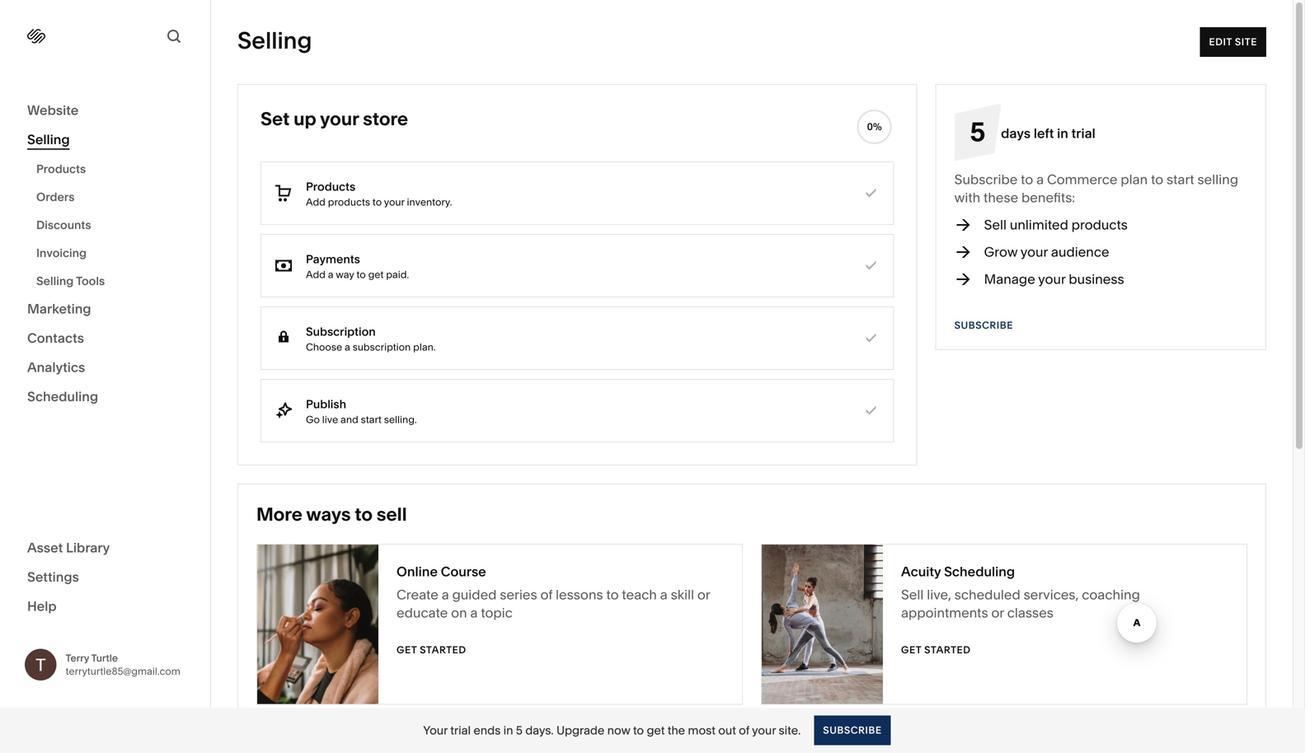 Task type: vqa. For each thing, say whether or not it's contained in the screenshot.
the Pending
no



Task type: locate. For each thing, give the bounding box(es) containing it.
a right "on"
[[470, 605, 478, 622]]

0 vertical spatial or
[[698, 587, 710, 603]]

selling
[[1198, 172, 1239, 188]]

edit site
[[1210, 36, 1258, 48]]

subscribe down manage in the top right of the page
[[955, 320, 1014, 332]]

help
[[27, 599, 57, 615]]

2 get from the left
[[902, 645, 922, 657]]

scheduling inside scheduling link
[[27, 389, 98, 405]]

or inside online course create a guided series of lessons to teach a skill or educate on a topic
[[698, 587, 710, 603]]

live,
[[927, 587, 952, 603]]

5 left days
[[971, 116, 986, 148]]

0 vertical spatial of
[[541, 587, 553, 603]]

invoicing link
[[36, 239, 192, 267]]

to right plan
[[1152, 172, 1164, 188]]

0 horizontal spatial or
[[698, 587, 710, 603]]

sell up the grow
[[985, 217, 1007, 233]]

your
[[320, 108, 359, 130], [384, 196, 405, 208], [1021, 244, 1048, 260], [1039, 271, 1066, 287], [752, 724, 776, 738]]

add down payments
[[306, 269, 326, 281]]

products inside 'link'
[[36, 162, 86, 176]]

1 vertical spatial start
[[361, 414, 382, 426]]

asset
[[27, 540, 63, 556]]

subscription
[[306, 325, 376, 339]]

get started button down educate
[[397, 636, 467, 666]]

0 vertical spatial products
[[328, 196, 370, 208]]

0 horizontal spatial sell
[[902, 587, 924, 603]]

subscribe button down manage in the top right of the page
[[955, 311, 1014, 341]]

1 vertical spatial products
[[306, 180, 356, 194]]

products up orders on the left of page
[[36, 162, 86, 176]]

days.
[[526, 724, 554, 738]]

selling up marketing
[[36, 274, 74, 288]]

0 vertical spatial scheduling
[[27, 389, 98, 405]]

0 vertical spatial sell
[[985, 217, 1007, 233]]

get left paid.
[[368, 269, 384, 281]]

0 vertical spatial subscribe button
[[955, 311, 1014, 341]]

terryturtle85@gmail.com
[[66, 666, 181, 678]]

or down scheduled
[[992, 605, 1005, 622]]

selling down website
[[27, 132, 70, 148]]

products up audience
[[1072, 217, 1128, 233]]

of
[[541, 587, 553, 603], [739, 724, 750, 738]]

sell
[[985, 217, 1007, 233], [902, 587, 924, 603]]

or
[[698, 587, 710, 603], [992, 605, 1005, 622]]

settings
[[27, 570, 79, 586]]

more ways to sell
[[257, 504, 407, 526]]

1 horizontal spatial get started
[[902, 645, 971, 657]]

sell
[[377, 504, 407, 526]]

subscribe button
[[955, 311, 1014, 341], [814, 716, 891, 746]]

1 vertical spatial scheduling
[[945, 564, 1016, 580]]

website link
[[27, 101, 183, 121]]

1 vertical spatial selling
[[27, 132, 70, 148]]

plan
[[1121, 172, 1148, 188]]

1 horizontal spatial start
[[1167, 172, 1195, 188]]

set
[[261, 108, 290, 130]]

orders link
[[36, 183, 192, 211]]

in right left
[[1058, 125, 1069, 141]]

products inside products add products to your inventory.
[[328, 196, 370, 208]]

online
[[397, 564, 438, 580]]

subscribe up the these
[[955, 172, 1018, 188]]

0 horizontal spatial get
[[368, 269, 384, 281]]

2 vertical spatial subscribe
[[823, 725, 882, 737]]

1 get started button from the left
[[397, 636, 467, 666]]

1 horizontal spatial scheduling
[[945, 564, 1016, 580]]

1 vertical spatial sell
[[902, 587, 924, 603]]

1 horizontal spatial get
[[902, 645, 922, 657]]

lessons
[[556, 587, 603, 603]]

0 vertical spatial subscribe
[[955, 172, 1018, 188]]

products inside products add products to your inventory.
[[306, 180, 356, 194]]

store
[[363, 108, 408, 130]]

1 started from the left
[[420, 645, 467, 657]]

1 horizontal spatial started
[[925, 645, 971, 657]]

your left site.
[[752, 724, 776, 738]]

products add products to your inventory.
[[306, 180, 452, 208]]

0 vertical spatial add
[[306, 196, 326, 208]]

subscribe right site.
[[823, 725, 882, 737]]

selling inside "link"
[[27, 132, 70, 148]]

0 horizontal spatial get
[[397, 645, 417, 657]]

0 vertical spatial products
[[36, 162, 86, 176]]

1 vertical spatial get
[[647, 724, 665, 738]]

subscribe to a commerce plan to start selling with these benefits:
[[955, 172, 1239, 206]]

0 horizontal spatial start
[[361, 414, 382, 426]]

or right skill
[[698, 587, 710, 603]]

1 get started from the left
[[397, 645, 467, 657]]

1 add from the top
[[306, 196, 326, 208]]

coaching
[[1082, 587, 1141, 603]]

1 get from the left
[[397, 645, 417, 657]]

1 vertical spatial add
[[306, 269, 326, 281]]

course
[[441, 564, 486, 580]]

start left selling
[[1167, 172, 1195, 188]]

0 horizontal spatial get started button
[[397, 636, 467, 666]]

your right up
[[320, 108, 359, 130]]

2 started from the left
[[925, 645, 971, 657]]

unlimited
[[1010, 217, 1069, 233]]

set up your store
[[261, 108, 408, 130]]

a up the benefits:
[[1037, 172, 1044, 188]]

subscribe button right site.
[[814, 716, 891, 746]]

get started down educate
[[397, 645, 467, 657]]

to right now
[[633, 724, 644, 738]]

website
[[27, 102, 79, 118]]

commerce
[[1048, 172, 1118, 188]]

get started
[[397, 645, 467, 657], [902, 645, 971, 657]]

0 vertical spatial in
[[1058, 125, 1069, 141]]

0 horizontal spatial scheduling
[[27, 389, 98, 405]]

a
[[1037, 172, 1044, 188], [328, 269, 334, 281], [345, 341, 350, 353], [442, 587, 449, 603], [660, 587, 668, 603], [470, 605, 478, 622]]

start right and
[[361, 414, 382, 426]]

guided
[[452, 587, 497, 603]]

paid.
[[386, 269, 409, 281]]

add inside products add products to your inventory.
[[306, 196, 326, 208]]

1 horizontal spatial 5
[[971, 116, 986, 148]]

live
[[322, 414, 338, 426]]

get started button
[[397, 636, 467, 666], [902, 636, 971, 666]]

scheduling down analytics
[[27, 389, 98, 405]]

5 left "days."
[[516, 724, 523, 738]]

1 vertical spatial in
[[504, 724, 513, 738]]

get for sell live, scheduled services, coaching appointments or classes
[[902, 645, 922, 657]]

to
[[1021, 172, 1034, 188], [1152, 172, 1164, 188], [373, 196, 382, 208], [357, 269, 366, 281], [355, 504, 373, 526], [607, 587, 619, 603], [633, 724, 644, 738]]

started down appointments
[[925, 645, 971, 657]]

1 horizontal spatial get started button
[[902, 636, 971, 666]]

grow your audience
[[985, 244, 1110, 260]]

scheduling link
[[27, 388, 183, 407]]

0 horizontal spatial in
[[504, 724, 513, 738]]

get down educate
[[397, 645, 417, 657]]

analytics link
[[27, 359, 183, 378]]

scheduling
[[27, 389, 98, 405], [945, 564, 1016, 580]]

products
[[328, 196, 370, 208], [1072, 217, 1128, 233]]

subscribe
[[955, 172, 1018, 188], [955, 320, 1014, 332], [823, 725, 882, 737]]

a left skill
[[660, 587, 668, 603]]

get started down appointments
[[902, 645, 971, 657]]

subscribe inside subscribe to a commerce plan to start selling with these benefits:
[[955, 172, 1018, 188]]

to left teach in the bottom of the page
[[607, 587, 619, 603]]

selling.
[[384, 414, 417, 426]]

0 vertical spatial get
[[368, 269, 384, 281]]

skill
[[671, 587, 695, 603]]

your left the inventory.
[[384, 196, 405, 208]]

5
[[971, 116, 986, 148], [516, 724, 523, 738]]

1 horizontal spatial products
[[306, 180, 356, 194]]

2 get started button from the left
[[902, 636, 971, 666]]

1 vertical spatial of
[[739, 724, 750, 738]]

upgrade
[[557, 724, 605, 738]]

0 horizontal spatial get started
[[397, 645, 467, 657]]

2 add from the top
[[306, 269, 326, 281]]

inventory.
[[407, 196, 452, 208]]

products
[[36, 162, 86, 176], [306, 180, 356, 194]]

scheduling up scheduled
[[945, 564, 1016, 580]]

selling up the set
[[238, 26, 312, 54]]

of right series
[[541, 587, 553, 603]]

start inside subscribe to a commerce plan to start selling with these benefits:
[[1167, 172, 1195, 188]]

classes
[[1008, 605, 1054, 622]]

2 get started from the left
[[902, 645, 971, 657]]

trial
[[1072, 125, 1096, 141], [451, 724, 471, 738]]

these
[[984, 190, 1019, 206]]

get down appointments
[[902, 645, 922, 657]]

started down "on"
[[420, 645, 467, 657]]

1 vertical spatial or
[[992, 605, 1005, 622]]

0 vertical spatial 5
[[971, 116, 986, 148]]

0 horizontal spatial trial
[[451, 724, 471, 738]]

marketing link
[[27, 300, 183, 320]]

your
[[424, 724, 448, 738]]

trial right left
[[1072, 125, 1096, 141]]

1 horizontal spatial products
[[1072, 217, 1128, 233]]

of right out
[[739, 724, 750, 738]]

1 vertical spatial trial
[[451, 724, 471, 738]]

products up payments
[[328, 196, 370, 208]]

1 vertical spatial 5
[[516, 724, 523, 738]]

get left the
[[647, 724, 665, 738]]

to right way
[[357, 269, 366, 281]]

in
[[1058, 125, 1069, 141], [504, 724, 513, 738]]

0 horizontal spatial 5
[[516, 724, 523, 738]]

a inside payments add a way to get paid.
[[328, 269, 334, 281]]

a down subscription
[[345, 341, 350, 353]]

0 vertical spatial start
[[1167, 172, 1195, 188]]

to left sell
[[355, 504, 373, 526]]

get
[[368, 269, 384, 281], [647, 724, 665, 738]]

services,
[[1024, 587, 1079, 603]]

ways
[[306, 504, 351, 526]]

in right ends
[[504, 724, 513, 738]]

1 horizontal spatial trial
[[1072, 125, 1096, 141]]

contacts link
[[27, 330, 183, 349]]

0 horizontal spatial of
[[541, 587, 553, 603]]

sell down acuity
[[902, 587, 924, 603]]

0 horizontal spatial products
[[36, 162, 86, 176]]

1 horizontal spatial in
[[1058, 125, 1069, 141]]

trial right your
[[451, 724, 471, 738]]

0 horizontal spatial started
[[420, 645, 467, 657]]

selling
[[238, 26, 312, 54], [27, 132, 70, 148], [36, 274, 74, 288]]

0 horizontal spatial products
[[328, 196, 370, 208]]

a right create
[[442, 587, 449, 603]]

1 horizontal spatial or
[[992, 605, 1005, 622]]

a left way
[[328, 269, 334, 281]]

to left the inventory.
[[373, 196, 382, 208]]

1 horizontal spatial subscribe button
[[955, 311, 1014, 341]]

0 horizontal spatial subscribe button
[[814, 716, 891, 746]]

subscribe for subscribe to a commerce plan to start selling with these benefits:
[[955, 172, 1018, 188]]

add for products
[[306, 196, 326, 208]]

1 vertical spatial products
[[1072, 217, 1128, 233]]

add inside payments add a way to get paid.
[[306, 269, 326, 281]]

terry turtle terryturtle85@gmail.com
[[66, 653, 181, 678]]

add up payments
[[306, 196, 326, 208]]

0 vertical spatial trial
[[1072, 125, 1096, 141]]

scheduling inside acuity scheduling sell live, scheduled services, coaching appointments or classes
[[945, 564, 1016, 580]]

products down set up your store
[[306, 180, 356, 194]]

get started button down appointments
[[902, 636, 971, 666]]

way
[[336, 269, 354, 281]]

subscribe inside button
[[823, 725, 882, 737]]

1 horizontal spatial get
[[647, 724, 665, 738]]



Task type: describe. For each thing, give the bounding box(es) containing it.
online course create a guided series of lessons to teach a skill or educate on a topic
[[397, 564, 710, 622]]

subscription choose a subscription plan.
[[306, 325, 436, 353]]

subscribe for bottom the subscribe button
[[823, 725, 882, 737]]

sell unlimited products
[[985, 217, 1128, 233]]

products link
[[36, 155, 192, 183]]

appointments
[[902, 605, 989, 622]]

scheduled
[[955, 587, 1021, 603]]

left
[[1034, 125, 1054, 141]]

products for products
[[36, 162, 86, 176]]

more
[[257, 504, 303, 526]]

tools
[[76, 274, 105, 288]]

business
[[1069, 271, 1125, 287]]

to inside products add products to your inventory.
[[373, 196, 382, 208]]

days left in trial
[[1002, 125, 1096, 141]]

most
[[688, 724, 716, 738]]

start inside publish go live and start selling.
[[361, 414, 382, 426]]

help link
[[27, 598, 57, 616]]

started for live,
[[925, 645, 971, 657]]

get started for online course create a guided series of lessons to teach a skill or educate on a topic
[[397, 645, 467, 657]]

sell inside acuity scheduling sell live, scheduled services, coaching appointments or classes
[[902, 587, 924, 603]]

now
[[608, 724, 631, 738]]

your down the grow your audience
[[1039, 271, 1066, 287]]

create
[[397, 587, 439, 603]]

series
[[500, 587, 538, 603]]

manage your business
[[985, 271, 1125, 287]]

your trial ends in 5 days. upgrade now to get the most out of your site.
[[424, 724, 801, 738]]

1 vertical spatial subscribe button
[[814, 716, 891, 746]]

days
[[1002, 125, 1031, 141]]

go
[[306, 414, 320, 426]]

audience
[[1052, 244, 1110, 260]]

add for payments
[[306, 269, 326, 281]]

marketing
[[27, 301, 91, 317]]

products for unlimited
[[1072, 217, 1128, 233]]

asset library
[[27, 540, 110, 556]]

grow
[[985, 244, 1018, 260]]

selling link
[[27, 131, 183, 150]]

teach
[[622, 587, 657, 603]]

of inside online course create a guided series of lessons to teach a skill or educate on a topic
[[541, 587, 553, 603]]

manage
[[985, 271, 1036, 287]]

invoicing
[[36, 246, 87, 260]]

get started button for online course create a guided series of lessons to teach a skill or educate on a topic
[[397, 636, 467, 666]]

settings link
[[27, 569, 183, 588]]

edit site button
[[1201, 27, 1267, 57]]

started for a
[[420, 645, 467, 657]]

your down unlimited
[[1021, 244, 1048, 260]]

1 vertical spatial subscribe
[[955, 320, 1014, 332]]

publish
[[306, 398, 346, 412]]

selling tools link
[[36, 267, 192, 295]]

benefits:
[[1022, 190, 1076, 206]]

choose
[[306, 341, 342, 353]]

contacts
[[27, 330, 84, 346]]

educate
[[397, 605, 448, 622]]

0%
[[867, 121, 882, 133]]

topic
[[481, 605, 513, 622]]

discounts link
[[36, 211, 192, 239]]

out
[[719, 724, 736, 738]]

to up the benefits:
[[1021, 172, 1034, 188]]

turtle
[[91, 653, 118, 665]]

1 horizontal spatial of
[[739, 724, 750, 738]]

subscription
[[353, 341, 411, 353]]

discounts
[[36, 218, 91, 232]]

plan.
[[413, 341, 436, 353]]

with
[[955, 190, 981, 206]]

or inside acuity scheduling sell live, scheduled services, coaching appointments or classes
[[992, 605, 1005, 622]]

products for add
[[328, 196, 370, 208]]

ends
[[474, 724, 501, 738]]

site.
[[779, 724, 801, 738]]

a inside subscribe to a commerce plan to start selling with these benefits:
[[1037, 172, 1044, 188]]

your inside products add products to your inventory.
[[384, 196, 405, 208]]

a inside subscription choose a subscription plan.
[[345, 341, 350, 353]]

orders
[[36, 190, 75, 204]]

the
[[668, 724, 686, 738]]

site
[[1236, 36, 1258, 48]]

2 vertical spatial selling
[[36, 274, 74, 288]]

get inside payments add a way to get paid.
[[368, 269, 384, 281]]

to inside payments add a way to get paid.
[[357, 269, 366, 281]]

publish go live and start selling.
[[306, 398, 417, 426]]

1 horizontal spatial sell
[[985, 217, 1007, 233]]

payments
[[306, 252, 360, 266]]

to inside online course create a guided series of lessons to teach a skill or educate on a topic
[[607, 587, 619, 603]]

up
[[294, 108, 317, 130]]

get started button for acuity scheduling sell live, scheduled services, coaching appointments or classes
[[902, 636, 971, 666]]

products for products add products to your inventory.
[[306, 180, 356, 194]]

on
[[451, 605, 467, 622]]

selling tools
[[36, 274, 105, 288]]

and
[[341, 414, 359, 426]]

terry
[[66, 653, 89, 665]]

acuity scheduling sell live, scheduled services, coaching appointments or classes
[[902, 564, 1141, 622]]

get started for acuity scheduling sell live, scheduled services, coaching appointments or classes
[[902, 645, 971, 657]]

library
[[66, 540, 110, 556]]

acuity
[[902, 564, 941, 580]]

edit
[[1210, 36, 1233, 48]]

0 vertical spatial selling
[[238, 26, 312, 54]]

get for create a guided series of lessons to teach a skill or educate on a topic
[[397, 645, 417, 657]]

analytics
[[27, 360, 85, 376]]

asset library link
[[27, 539, 183, 559]]



